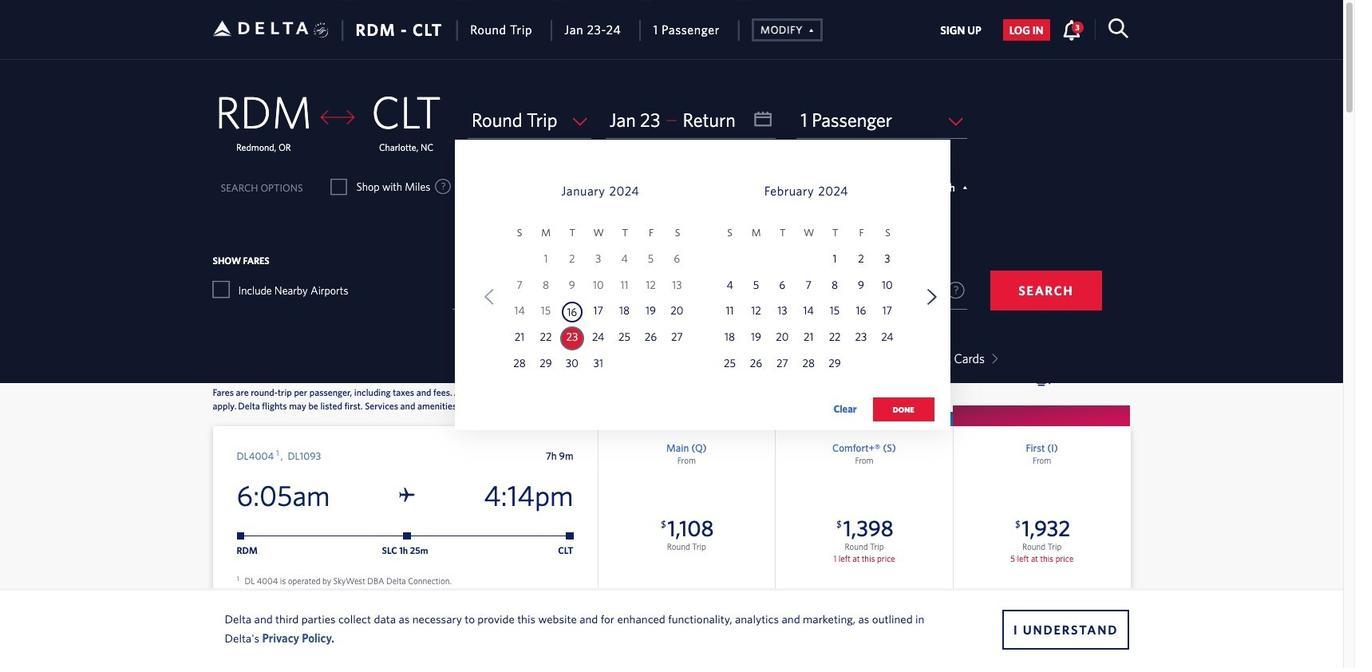 Task type: locate. For each thing, give the bounding box(es) containing it.
None field
[[468, 101, 591, 139], [797, 101, 967, 139], [453, 272, 702, 310], [468, 101, 591, 139], [797, 101, 967, 139], [453, 272, 702, 310]]

calendar expanded, use arrow keys to select date application
[[455, 140, 950, 439]]

None text field
[[606, 101, 776, 139]]

dropdown caret image
[[988, 354, 998, 364]]

None checkbox
[[616, 179, 631, 195], [213, 281, 229, 297], [616, 179, 631, 195], [213, 281, 229, 297]]

None checkbox
[[332, 179, 346, 195]]

main content
[[786, 116, 959, 155]]

plane image
[[399, 488, 415, 504]]

banner image image
[[595, 180, 1130, 310]]

advsearchtriangle up image
[[803, 22, 814, 36]]



Task type: vqa. For each thing, say whether or not it's contained in the screenshot.
tab list
no



Task type: describe. For each thing, give the bounding box(es) containing it.
show price in element
[[786, 116, 959, 126]]

Meeting Code (Optional) text field
[[748, 272, 967, 310]]

skyteam image
[[314, 5, 329, 55]]

delta air lines image
[[213, 4, 309, 53]]



